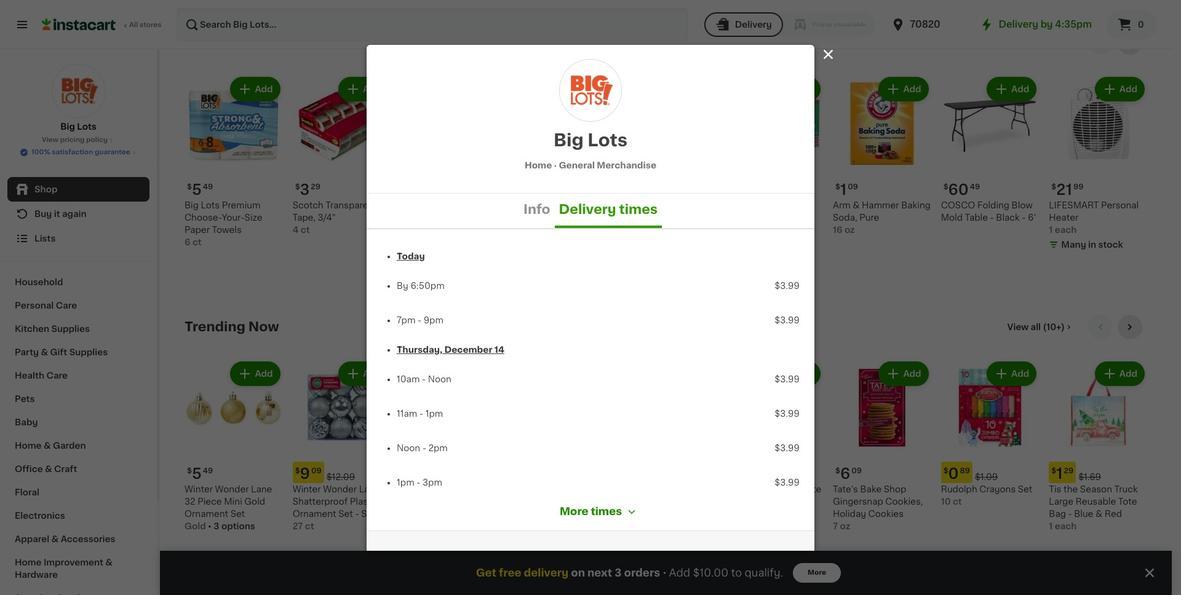 Task type: locate. For each thing, give the bounding box(es) containing it.
the
[[1064, 486, 1078, 494]]

0 horizontal spatial $1.69
[[754, 473, 777, 482]]

0 vertical spatial tote
[[803, 486, 822, 494]]

more button
[[793, 564, 841, 583]]

home
[[525, 161, 552, 170], [15, 442, 42, 450], [15, 559, 42, 567]]

big lots up view pricing policy link
[[60, 122, 96, 131]]

1 horizontal spatial •
[[637, 523, 640, 531]]

premium up your-
[[222, 201, 261, 210]]

$ 3 29
[[295, 183, 321, 197]]

1 vertical spatial 29
[[1064, 468, 1074, 475]]

0 horizontal spatial reusable
[[760, 486, 801, 494]]

lots up view pricing policy link
[[77, 122, 96, 131]]

09 inside the $ 9 09 $12.09 winter wonder lane shatterproof plastic ornament set - silver 27 ct
[[311, 468, 322, 475]]

2 lane from the left
[[359, 486, 380, 494]]

5 inside 5 spend $45, save $7 dawn ultra dishwashing liquid dish soap, original scent
[[516, 183, 526, 197]]

ct right 10
[[953, 498, 962, 507]]

4 wonder from the left
[[647, 486, 681, 494]]

gift
[[50, 348, 67, 357]]

$ for tate's bake shop gingersnap cookies, holiday cookies
[[836, 468, 840, 475]]

ornaments inside 5 winter wonder lane bling snowflake ornaments - gold 4 ct
[[401, 510, 449, 519]]

shop up buy
[[34, 185, 57, 194]]

0 vertical spatial 7
[[624, 183, 633, 197]]

1 vertical spatial 1pm
[[397, 478, 414, 487]]

options right the 2
[[650, 523, 684, 531]]

winter inside 5 winter wonder lane bling snowflake ornaments - gold 4 ct
[[401, 486, 429, 494]]

large
[[746, 498, 771, 507], [1049, 498, 1074, 507]]

1 inside the lifesmart personal heater 1 each
[[1049, 226, 1053, 234]]

personal up stock
[[1101, 201, 1139, 210]]

2 vertical spatial gold
[[185, 523, 206, 531]]

main content containing 5
[[160, 15, 1172, 596]]

reusable inside $1.69 fair isle reusable tote bag, large - red & white 1 each
[[760, 486, 801, 494]]

$ left 89
[[944, 468, 949, 475]]

1 horizontal spatial ornaments
[[617, 510, 665, 519]]

1 $ 5 49 from the top
[[187, 183, 213, 197]]

$ inside $ 6 09
[[836, 468, 840, 475]]

add inside get free delivery on next 3 orders • add $10.00 to qualify.
[[669, 569, 690, 578]]

$ for scotch transparent tape, 3/4"
[[295, 183, 300, 191]]

1 wonder from the left
[[215, 486, 249, 494]]

red
[[779, 498, 797, 507], [674, 510, 691, 519], [1105, 510, 1122, 519], [617, 523, 635, 531]]

0 vertical spatial view
[[42, 137, 58, 143]]

1 vertical spatial times
[[591, 507, 622, 517]]

1 $1.69 from the left
[[754, 473, 777, 482]]

tote left tate's
[[803, 486, 822, 494]]

bling
[[401, 498, 422, 507]]

$3.99 for 3pm
[[775, 478, 800, 487]]

4 lane from the left
[[683, 486, 705, 494]]

view up 100%
[[42, 137, 58, 143]]

2 ornaments from the left
[[617, 510, 665, 519]]

thursday, december 14
[[397, 346, 504, 354]]

1 ornaments from the left
[[401, 510, 449, 519]]

0 horizontal spatial view
[[42, 137, 58, 143]]

close modal image
[[821, 46, 836, 62]]

add for arm & hammer baking soda, pure
[[904, 85, 922, 94]]

1 item carousel region from the top
[[185, 30, 1148, 305]]

5 for 5 winter wonder lane bling snowflake ornaments - gold 4 ct
[[408, 467, 418, 481]]

wonder inside winter wonder lane 32 piece mini gold ornament set gold • 3 options
[[215, 486, 249, 494]]

0 horizontal spatial 29
[[311, 183, 321, 191]]

0 inside $ 0 89 $1.09 rudolph crayons set 10 ct
[[949, 467, 959, 481]]

deer
[[646, 498, 668, 507]]

wonder up mini
[[215, 486, 249, 494]]

0 inside button
[[1138, 20, 1144, 29]]

big up pricing
[[60, 122, 75, 131]]

big up the choose-
[[185, 201, 199, 210]]

delivery inside "button"
[[735, 20, 772, 29]]

ct inside $ 0 89 $1.09 rudolph crayons set 10 ct
[[953, 498, 962, 507]]

tab list containing info
[[367, 194, 815, 228]]

premium up double
[[401, 213, 439, 222]]

lots
[[77, 122, 96, 131], [588, 131, 628, 149], [201, 201, 220, 210], [417, 201, 436, 210]]

09 up tate's
[[852, 468, 862, 475]]

1 horizontal spatial 29
[[1064, 468, 1074, 475]]

oz right 3.5 at the top right of page
[[741, 226, 751, 234]]

49 up the choose-
[[203, 183, 213, 191]]

$1.69 up season
[[1079, 473, 1101, 482]]

noon left 2pm
[[397, 444, 420, 453]]

ct down paper
[[193, 238, 202, 247]]

5 $3.99 from the top
[[775, 444, 800, 453]]

$ up the choose-
[[187, 183, 192, 191]]

ct right 27
[[305, 523, 314, 531]]

1 horizontal spatial gold
[[244, 498, 265, 507]]

on
[[571, 569, 585, 578]]

0 horizontal spatial delivery
[[559, 203, 616, 216]]

1 vertical spatial tote
[[1119, 498, 1138, 507]]

1 vertical spatial care
[[46, 372, 68, 380]]

1 lane from the left
[[251, 486, 272, 494]]

2 large from the left
[[1049, 498, 1074, 507]]

delivery for delivery times
[[559, 203, 616, 216]]

2 horizontal spatial •
[[663, 568, 667, 578]]

$ 5 49 for transparent
[[187, 183, 213, 197]]

oz right 16
[[845, 226, 855, 234]]

info
[[524, 203, 550, 216]]

1pm right 11am
[[426, 409, 443, 418]]


[[627, 507, 637, 517]]

apparel & accessories link
[[7, 528, 150, 551]]

0 horizontal spatial •
[[208, 523, 212, 531]]

main content
[[160, 15, 1172, 596]]

times inside tab
[[619, 203, 658, 216]]

office & craft link
[[7, 458, 150, 481]]

2 horizontal spatial delivery
[[999, 20, 1039, 29]]

3 $3.99 from the top
[[775, 375, 800, 384]]

4 down bling
[[401, 523, 407, 531]]

red inside tis the season truck large reusable tote bag - blue & red 1 each
[[1105, 510, 1122, 519]]

0 vertical spatial 0
[[1138, 20, 1144, 29]]

1 horizontal spatial shop
[[884, 486, 907, 494]]

season
[[1080, 486, 1112, 494]]

0 horizontal spatial tote
[[803, 486, 822, 494]]

2 horizontal spatial gold
[[458, 510, 478, 519]]

- inside 5 winter wonder lane bling snowflake ornaments - gold 4 ct
[[451, 510, 455, 519]]

7
[[624, 183, 633, 197], [833, 523, 838, 531]]

baby
[[15, 418, 38, 427]]

$ up cosco
[[944, 183, 949, 191]]

6 down paper
[[185, 238, 190, 247]]

personal
[[1101, 201, 1139, 210], [15, 302, 54, 310]]

set right crayons
[[1018, 486, 1033, 494]]

0 vertical spatial item carousel region
[[185, 30, 1148, 305]]

0 vertical spatial 4
[[293, 226, 299, 234]]

4 winter from the left
[[617, 486, 645, 494]]

1 horizontal spatial 0
[[1138, 20, 1144, 29]]

winter down 9
[[293, 486, 321, 494]]

home inside "home improvement & hardware"
[[15, 559, 42, 567]]

care down gift
[[46, 372, 68, 380]]

home · general merchandise
[[525, 161, 657, 170]]

shop
[[34, 185, 57, 194], [884, 486, 907, 494]]

1 vertical spatial premium
[[401, 213, 439, 222]]

lane inside 5 winter wonder lane bling snowflake ornaments - gold 4 ct
[[467, 486, 488, 494]]

service type group
[[704, 12, 876, 37]]

set inside the $ 9 09 $12.09 winter wonder lane shatterproof plastic ornament set - silver 27 ct
[[339, 510, 353, 519]]

1 horizontal spatial options
[[650, 523, 684, 531]]

pure
[[860, 213, 879, 222]]

3 winter from the left
[[401, 486, 429, 494]]

6 inside big lots premium choose-your-size paper towels 6 ct
[[185, 238, 190, 247]]

0 horizontal spatial 6
[[185, 238, 190, 247]]

big lots logo image
[[560, 59, 621, 121], [51, 64, 106, 118]]

premium inside big lots premium choose-your-size paper towels 6 ct
[[222, 201, 261, 210]]

more inside more times 
[[560, 507, 589, 517]]

10am
[[397, 375, 420, 384]]

0 vertical spatial home
[[525, 161, 552, 170]]

49 right '60'
[[970, 183, 980, 191]]

1 winter from the left
[[185, 486, 213, 494]]

ornaments up the 2
[[617, 510, 665, 519]]

next
[[588, 569, 612, 578]]

4 inside scotch transparent tape, 3/4" 4 ct
[[293, 226, 299, 234]]

2 $ 5 49 from the top
[[187, 467, 213, 481]]

wonder up snowflake at the bottom left
[[431, 486, 465, 494]]

0 horizontal spatial big lots logo image
[[51, 64, 106, 118]]

more right qualify.
[[808, 570, 827, 577]]

$45,
[[543, 203, 563, 211]]

1 horizontal spatial more
[[808, 570, 827, 577]]

$ 60 49
[[944, 183, 980, 197]]

tote inside tis the season truck large reusable tote bag - blue & red 1 each
[[1119, 498, 1138, 507]]

1 ornament from the left
[[185, 510, 228, 519]]

09 inside $ 1 09
[[848, 183, 858, 191]]

3 right the next
[[615, 569, 622, 578]]

household link
[[7, 271, 150, 294]]

70820
[[910, 20, 941, 29]]

each inside tis the season truck large reusable tote bag - blue & red 1 each
[[1055, 523, 1077, 531]]

home up hardware
[[15, 559, 42, 567]]

5 up spend
[[516, 183, 526, 197]]

0 vertical spatial personal
[[1101, 201, 1139, 210]]

big up "general"
[[554, 131, 584, 149]]

1 options from the left
[[221, 523, 255, 531]]

1 vertical spatial $ 5 49
[[187, 467, 213, 481]]

12
[[617, 226, 626, 234]]

winter inside winter wonder lane glitter deer ornaments - red red • 2 options
[[617, 486, 645, 494]]

0 vertical spatial reusable
[[760, 486, 801, 494]]

1 vertical spatial reusable
[[1076, 498, 1116, 507]]

$ for lifesmart personal heater
[[1052, 183, 1057, 191]]

home for home improvement & hardware
[[15, 559, 42, 567]]

home up office
[[15, 442, 42, 450]]

3 down piece
[[214, 523, 219, 531]]

large inside tis the season truck large reusable tote bag - blue & red 1 each
[[1049, 498, 1074, 507]]

1 up arm
[[840, 183, 847, 197]]

1 horizontal spatial premium
[[401, 213, 439, 222]]

large up bag
[[1049, 498, 1074, 507]]

5 big lots 2-ply premium bath tissue double rolls
[[401, 183, 492, 234]]

6 $3.99 from the top
[[775, 478, 800, 487]]

view left all
[[1008, 323, 1029, 331]]

winter up 32 at the left bottom of page
[[185, 486, 213, 494]]

1 horizontal spatial delivery
[[735, 20, 772, 29]]

add for scotch transparent tape, 3/4"
[[363, 85, 381, 94]]

3 lane from the left
[[467, 486, 488, 494]]

home & garden link
[[7, 434, 150, 458]]

hangers
[[646, 213, 683, 222]]

lots inside big lots premium choose-your-size paper towels 6 ct
[[201, 201, 220, 210]]

1 down bag
[[1049, 523, 1053, 531]]

set down plastic
[[339, 510, 353, 519]]

0 vertical spatial 1pm
[[426, 409, 443, 418]]

cosco
[[941, 201, 976, 210]]

add for fair isle reusable tote bag, large - red & white
[[795, 370, 813, 378]]

2 winter from the left
[[293, 486, 321, 494]]

ornaments down bling
[[401, 510, 449, 519]]

ct inside the $ 9 09 $12.09 winter wonder lane shatterproof plastic ornament set - silver 27 ct
[[305, 523, 314, 531]]

red right bag,
[[779, 498, 797, 507]]

wonder up deer
[[647, 486, 681, 494]]

mini
[[224, 498, 242, 507]]

noon right 10am
[[428, 375, 452, 384]]

1 vertical spatial item carousel region
[[185, 315, 1148, 551]]

1 vertical spatial 7
[[833, 523, 838, 531]]

more times 
[[560, 507, 637, 517]]

lane inside the $ 9 09 $12.09 winter wonder lane shatterproof plastic ornament set - silver 27 ct
[[359, 486, 380, 494]]

1 vertical spatial 4
[[401, 523, 407, 531]]

care down household link
[[56, 302, 77, 310]]

2 vertical spatial home
[[15, 559, 42, 567]]

delivery by 4:35pm
[[999, 20, 1092, 29]]

1 vertical spatial 0
[[949, 467, 959, 481]]

0 vertical spatial more
[[560, 507, 589, 517]]

samsonico indoor snowball fight set button
[[509, 359, 607, 521]]

delivery for delivery
[[735, 20, 772, 29]]

transparent
[[326, 201, 377, 210]]

1 horizontal spatial big lots logo image
[[560, 59, 621, 121]]

- right 7pm on the left
[[418, 316, 422, 325]]

samsonico
[[509, 486, 557, 494]]

0 horizontal spatial ornament
[[185, 510, 228, 519]]

29 inside the $ 1 29
[[1064, 468, 1074, 475]]

big lots premium choose-your-size paper towels 6 ct
[[185, 201, 263, 247]]

$ up tis
[[1052, 468, 1057, 475]]

5 inside 5 big lots 2-ply premium bath tissue double rolls
[[408, 183, 418, 197]]

more down fight
[[560, 507, 589, 517]]

each down bag
[[1055, 523, 1077, 531]]

1 vertical spatial view
[[1008, 323, 1029, 331]]

household
[[15, 278, 63, 287]]

1 vertical spatial noon
[[397, 444, 420, 453]]

0 vertical spatial shop
[[34, 185, 57, 194]]

gingersnap
[[833, 498, 883, 507]]

product group containing 9
[[293, 359, 391, 533]]

supplies
[[51, 325, 90, 334], [69, 348, 108, 357]]

tab list
[[367, 194, 815, 228]]

0 horizontal spatial 0
[[949, 467, 959, 481]]

in
[[1089, 240, 1097, 249]]

0 vertical spatial gold
[[244, 498, 265, 507]]

bath
[[442, 213, 462, 222]]

1 horizontal spatial noon
[[428, 375, 452, 384]]

ornament down piece
[[185, 510, 228, 519]]

3.5
[[725, 226, 739, 234]]

$ inside the $ 1 29
[[1052, 468, 1057, 475]]

4 $3.99 from the top
[[775, 409, 800, 418]]

delivery times
[[559, 203, 658, 216]]

again
[[62, 210, 87, 218]]

$ 5 49 for 9
[[187, 467, 213, 481]]

89
[[960, 468, 970, 475]]

0 horizontal spatial more
[[560, 507, 589, 517]]

1 vertical spatial gold
[[458, 510, 478, 519]]

pets
[[15, 395, 35, 404]]

1 horizontal spatial tote
[[1119, 498, 1138, 507]]

delivery inside tab
[[559, 203, 616, 216]]

09 for 9
[[311, 468, 322, 475]]

$ up shatterproof
[[295, 468, 300, 475]]

1 inside $1.29 original price: $1.69 element
[[1057, 467, 1063, 481]]

each down white
[[731, 523, 753, 531]]

$ inside $ 3 29
[[295, 183, 300, 191]]

add button for bake
[[880, 363, 928, 385]]

0 horizontal spatial large
[[746, 498, 771, 507]]

3 wonder from the left
[[431, 486, 465, 494]]

0 horizontal spatial 7
[[624, 183, 633, 197]]

09
[[848, 183, 858, 191], [852, 468, 862, 475], [311, 468, 322, 475]]

product group containing 6
[[833, 359, 931, 533]]

satisfaction
[[52, 149, 93, 156]]

policy
[[86, 137, 108, 143]]

1 horizontal spatial reusable
[[1076, 498, 1116, 507]]

oz inside tate's bake shop gingersnap cookies, holiday cookies 7 oz
[[840, 523, 851, 531]]

$1.69 for $1.69
[[1079, 473, 1101, 482]]

- down snowflake at the bottom left
[[451, 510, 455, 519]]

instacart logo image
[[42, 17, 116, 32]]

reusable down season
[[1076, 498, 1116, 507]]

100%
[[31, 149, 50, 156]]

09 inside $ 6 09
[[852, 468, 862, 475]]

wonder inside 5 winter wonder lane bling snowflake ornaments - gold 4 ct
[[431, 486, 465, 494]]

2 options from the left
[[650, 523, 684, 531]]

set inside $ 0 89 $1.09 rudolph crayons set 10 ct
[[1018, 486, 1033, 494]]

29 inside $ 3 29
[[311, 183, 321, 191]]

1 large from the left
[[746, 498, 771, 507]]

1 horizontal spatial 7
[[833, 523, 838, 531]]

0 vertical spatial 29
[[311, 183, 321, 191]]

ornaments inside winter wonder lane glitter deer ornaments - red red • 2 options
[[617, 510, 665, 519]]

1 horizontal spatial 4
[[401, 523, 407, 531]]

tote down truck
[[1119, 498, 1138, 507]]

0 horizontal spatial options
[[221, 523, 255, 531]]

wonder down $12.09 on the bottom of the page
[[323, 486, 357, 494]]

0 vertical spatial care
[[56, 302, 77, 310]]

0 horizontal spatial shop
[[34, 185, 57, 194]]

$ inside $ 21 99
[[1052, 183, 1057, 191]]

care for personal care
[[56, 302, 77, 310]]

shatterproof
[[293, 498, 348, 507]]

view inside popup button
[[1008, 323, 1029, 331]]

lots up the choose-
[[201, 201, 220, 210]]

49 inside $ 60 49
[[970, 183, 980, 191]]

1pm up bling
[[397, 478, 414, 487]]

5 inside 5 winter wonder lane bling snowflake ornaments - gold 4 ct
[[408, 467, 418, 481]]

reusable inside tis the season truck large reusable tote bag - blue & red 1 each
[[1076, 498, 1116, 507]]

1 horizontal spatial $1.69
[[1079, 473, 1101, 482]]

$ 5 49 up piece
[[187, 467, 213, 481]]

& inside arm & hammer baking soda, pure 16 oz
[[853, 201, 860, 210]]

add for winter wonder lane 32 piece mini gold ornament set
[[255, 370, 273, 378]]

ct down bling
[[409, 523, 418, 531]]

0 vertical spatial premium
[[222, 201, 261, 210]]

4:35pm
[[1055, 20, 1092, 29]]

big lots up "home · general merchandise"
[[554, 131, 628, 149]]

0 horizontal spatial 1pm
[[397, 478, 414, 487]]

tape,
[[293, 213, 316, 222]]

big inside big lots premium choose-your-size paper towels 6 ct
[[185, 201, 199, 210]]

times left 
[[591, 507, 622, 517]]

$ up tate's
[[836, 468, 840, 475]]

scotch
[[293, 201, 323, 210]]

each down heater
[[1055, 226, 1077, 234]]

5 up double
[[408, 183, 418, 197]]

reusable right isle
[[760, 486, 801, 494]]

1 horizontal spatial ornament
[[293, 510, 336, 519]]

1 vertical spatial home
[[15, 442, 42, 450]]

09 up arm
[[848, 183, 858, 191]]

0 horizontal spatial ornaments
[[401, 510, 449, 519]]

·
[[554, 161, 557, 170]]

product group containing 60
[[941, 74, 1039, 224]]

shop inside tate's bake shop gingersnap cookies, holiday cookies 7 oz
[[884, 486, 907, 494]]

09 for 1
[[848, 183, 858, 191]]

0 horizontal spatial premium
[[222, 201, 261, 210]]

trending
[[185, 320, 245, 333]]

home left the '·'
[[525, 161, 552, 170]]

2 wonder from the left
[[323, 486, 357, 494]]

- right bag,
[[773, 498, 777, 507]]

cookies
[[869, 510, 904, 519]]

& inside tis the season truck large reusable tote bag - blue & red 1 each
[[1096, 510, 1103, 519]]

2 ornament from the left
[[293, 510, 336, 519]]

arm & hammer baking soda, pure 16 oz
[[833, 201, 931, 234]]

$1.69 inside $1.69 fair isle reusable tote bag, large - red & white 1 each
[[754, 473, 777, 482]]

large down isle
[[746, 498, 771, 507]]

1 $3.99 from the top
[[775, 282, 800, 290]]

$ 1 09
[[836, 183, 858, 197]]

0 horizontal spatial 4
[[293, 226, 299, 234]]

•
[[208, 523, 212, 531], [637, 523, 640, 531], [663, 568, 667, 578]]

$3.99 for 9pm
[[775, 316, 800, 325]]

4 down tape,
[[293, 226, 299, 234]]

0 horizontal spatial gold
[[185, 523, 206, 531]]

blue
[[1074, 510, 1094, 519]]

shop up cookies,
[[884, 486, 907, 494]]

ornament inside winter wonder lane 32 piece mini gold ornament set gold • 3 options
[[185, 510, 228, 519]]

1 down heater
[[1049, 226, 1053, 234]]

1 vertical spatial shop
[[884, 486, 907, 494]]

2 $1.69 from the left
[[1079, 473, 1101, 482]]

1 vertical spatial 6
[[840, 467, 850, 481]]

1 vertical spatial more
[[808, 570, 827, 577]]

lots left 2-
[[417, 201, 436, 210]]

$ inside $ 1 09
[[836, 183, 840, 191]]

0 vertical spatial 6
[[185, 238, 190, 247]]

kitchen
[[15, 325, 49, 334]]

tate's
[[833, 486, 858, 494]]

more inside button
[[808, 570, 827, 577]]

2-
[[438, 201, 447, 210]]

$1.69 for $1.69 fair isle reusable tote bag, large - red & white 1 each
[[754, 473, 777, 482]]

1 vertical spatial personal
[[15, 302, 54, 310]]

- down plastic
[[355, 510, 359, 519]]

1 horizontal spatial personal
[[1101, 201, 1139, 210]]

- left 6'
[[1022, 213, 1026, 222]]

0
[[1138, 20, 1144, 29], [949, 467, 959, 481]]

gold right mini
[[244, 498, 265, 507]]

49 up piece
[[203, 468, 213, 475]]

oz down the holiday
[[840, 523, 851, 531]]

3
[[300, 183, 310, 197], [732, 183, 742, 197], [214, 523, 219, 531], [615, 569, 622, 578]]

delivery times tab
[[555, 194, 662, 228]]

options down mini
[[221, 523, 255, 531]]

- right bag
[[1068, 510, 1072, 519]]

0 vertical spatial $ 5 49
[[187, 183, 213, 197]]

product group
[[185, 74, 283, 248], [293, 74, 391, 236], [509, 74, 607, 300], [725, 74, 823, 236], [833, 74, 931, 236], [941, 74, 1039, 224], [1049, 74, 1148, 253], [185, 359, 283, 533], [293, 359, 391, 533], [401, 359, 499, 533], [725, 359, 823, 533], [833, 359, 931, 533], [941, 359, 1039, 508], [1049, 359, 1148, 533]]

add for lifesmart personal heater
[[1120, 85, 1138, 94]]

more for more times 
[[560, 507, 589, 517]]

thursday,
[[397, 346, 442, 354]]

2 $3.99 from the top
[[775, 316, 800, 325]]

0 vertical spatial noon
[[428, 375, 452, 384]]

$1.09
[[975, 473, 998, 482]]

- left 2pm
[[423, 444, 426, 453]]

add for tate's bake shop gingersnap cookies, holiday cookies
[[904, 370, 922, 378]]

times inside more times 
[[591, 507, 622, 517]]

$ up scotch
[[295, 183, 300, 191]]

oz inside arm & hammer baking soda, pure 16 oz
[[845, 226, 855, 234]]

• left the 2
[[637, 523, 640, 531]]

2
[[643, 523, 648, 531]]

care
[[56, 302, 77, 310], [46, 372, 68, 380]]

dawn
[[509, 216, 533, 224]]

1 horizontal spatial view
[[1008, 323, 1029, 331]]

$3.99 for 2pm
[[775, 444, 800, 453]]

1 down white
[[725, 523, 729, 531]]

add for big lots premium choose-your-size paper towels
[[255, 85, 273, 94]]

None search field
[[176, 7, 688, 42]]

7 inside tate's bake shop gingersnap cookies, holiday cookies 7 oz
[[833, 523, 838, 531]]

winter up bling
[[401, 486, 429, 494]]

7 real living gray velvet hangers 12 ct
[[617, 183, 687, 234]]

0 vertical spatial times
[[619, 203, 658, 216]]

item carousel region
[[185, 30, 1148, 305], [185, 315, 1148, 551]]

$ inside $ 60 49
[[944, 183, 949, 191]]

tate's bake shop gingersnap cookies, holiday cookies 7 oz
[[833, 486, 923, 531]]

view for view all (10+)
[[1008, 323, 1029, 331]]

1 horizontal spatial large
[[1049, 498, 1074, 507]]



Task type: vqa. For each thing, say whether or not it's contained in the screenshot.
1 within Tis the Season Truck Large Reusable Tote Bag - Blue & Red 1 each
yes



Task type: describe. For each thing, give the bounding box(es) containing it.
baking
[[902, 201, 931, 210]]

paper
[[185, 226, 210, 234]]

mold
[[941, 213, 963, 222]]

1pm - 3pm
[[397, 478, 442, 487]]

5 up 32 at the left bottom of page
[[192, 467, 202, 481]]

truck
[[1115, 486, 1138, 494]]

info tab
[[519, 194, 555, 228]]

hammer
[[862, 201, 899, 210]]

personal inside the lifesmart personal heater 1 each
[[1101, 201, 1139, 210]]

(10+)
[[1043, 323, 1065, 331]]

$ for big lots premium choose-your-size paper towels
[[187, 183, 192, 191]]

29 for 1
[[1064, 468, 1074, 475]]

each inside $1.69 fair isle reusable tote bag, large - red & white 1 each
[[731, 523, 753, 531]]

- inside the $ 9 09 $12.09 winter wonder lane shatterproof plastic ornament set - silver 27 ct
[[355, 510, 359, 519]]

1 inside tis the season truck large reusable tote bag - blue & red 1 each
[[1049, 523, 1053, 531]]

3 inside get free delivery on next 3 orders • add $10.00 to qualify.
[[615, 569, 622, 578]]

5 winter wonder lane bling snowflake ornaments - gold 4 ct
[[401, 467, 488, 531]]

add for dawn ultra dishwashing liquid dish soap, original scent
[[579, 85, 597, 94]]

$ 1 29
[[1052, 467, 1074, 481]]

big inside 5 big lots 2-ply premium bath tissue double rolls
[[401, 201, 415, 210]]

add for cosco folding blow mold table - black - 6'
[[1012, 85, 1030, 94]]

3pm
[[423, 478, 442, 487]]

big lots link
[[51, 64, 106, 133]]

party
[[15, 348, 39, 357]]

options inside winter wonder lane 32 piece mini gold ornament set gold • 3 options
[[221, 523, 255, 531]]

lane inside winter wonder lane 32 piece mini gold ornament set gold • 3 options
[[251, 486, 272, 494]]

party & gift supplies
[[15, 348, 108, 357]]

49 for 3
[[203, 183, 213, 191]]

5 up the choose-
[[192, 183, 202, 197]]

scent
[[509, 253, 534, 261]]

living
[[638, 201, 664, 210]]

1 horizontal spatial big lots
[[554, 131, 628, 149]]

3 up 3.5 oz
[[732, 183, 742, 197]]

add button for 9
[[340, 363, 387, 385]]

times for delivery
[[619, 203, 658, 216]]

lane inside winter wonder lane glitter deer ornaments - red red • 2 options
[[683, 486, 705, 494]]

32
[[185, 498, 195, 507]]

9
[[300, 467, 310, 481]]

wonder inside winter wonder lane glitter deer ornaments - red red • 2 options
[[647, 486, 681, 494]]

100% satisfaction guarantee button
[[19, 145, 138, 158]]

more for more
[[808, 570, 827, 577]]

towels
[[212, 226, 242, 234]]

70820 button
[[891, 7, 965, 42]]

accessories
[[61, 535, 115, 544]]

ct inside scotch transparent tape, 3/4" 4 ct
[[301, 226, 310, 234]]

lifesmart
[[1049, 201, 1099, 210]]

office & craft
[[15, 465, 77, 474]]

each inside the lifesmart personal heater 1 each
[[1055, 226, 1077, 234]]

product group containing 0
[[941, 359, 1039, 508]]

0 horizontal spatial big lots
[[60, 122, 96, 131]]

winter inside winter wonder lane 32 piece mini gold ornament set gold • 3 options
[[185, 486, 213, 494]]

$3.99 for 1pm
[[775, 409, 800, 418]]

• inside winter wonder lane 32 piece mini gold ornament set gold • 3 options
[[208, 523, 212, 531]]

& inside "home improvement & hardware"
[[105, 559, 113, 567]]

improvement
[[44, 559, 103, 567]]

bake
[[861, 486, 882, 494]]

to
[[731, 569, 742, 578]]

add button for the
[[1096, 363, 1144, 385]]

folding
[[978, 201, 1010, 210]]

cookies,
[[886, 498, 923, 507]]

red right 
[[674, 510, 691, 519]]

- left 3pm
[[417, 478, 420, 487]]

kitchen supplies link
[[7, 318, 150, 341]]

5 for 5 big lots 2-ply premium bath tissue double rolls
[[408, 183, 418, 197]]

3 inside winter wonder lane 32 piece mini gold ornament set gold • 3 options
[[214, 523, 219, 531]]

$ for cosco folding blow mold table - black - 6'
[[944, 183, 949, 191]]

buy
[[34, 210, 52, 218]]

best sellers
[[185, 36, 266, 49]]

craft
[[54, 465, 77, 474]]

0 vertical spatial supplies
[[51, 325, 90, 334]]

- right 11am
[[420, 409, 423, 418]]

red down 
[[617, 523, 635, 531]]

$3.99 for noon
[[775, 375, 800, 384]]

tis the season truck large reusable tote bag - blue & red 1 each
[[1049, 486, 1138, 531]]

11am - 1pm
[[397, 409, 443, 418]]

rudolph
[[941, 486, 978, 494]]

1 horizontal spatial 6
[[840, 467, 850, 481]]

isle
[[743, 486, 758, 494]]

10
[[941, 498, 951, 507]]

$9.09 original price: $12.09 element
[[293, 462, 391, 484]]

add button for transparent
[[340, 78, 387, 100]]

add for winter wonder lane shatterproof plastic ornament set - silver
[[363, 370, 381, 378]]

bag,
[[725, 498, 744, 507]]

times for more
[[591, 507, 622, 517]]

all
[[129, 22, 138, 28]]

garden
[[53, 442, 86, 450]]

liquid
[[566, 228, 593, 237]]

choose-
[[185, 213, 222, 222]]

your-
[[222, 213, 245, 222]]

view pricing policy
[[42, 137, 108, 143]]

baby link
[[7, 411, 150, 434]]

view for view pricing policy
[[42, 137, 58, 143]]

by
[[397, 282, 408, 290]]

buy it again
[[34, 210, 87, 218]]

hardware
[[15, 571, 58, 580]]

ct inside 7 real living gray velvet hangers 12 ct
[[628, 226, 637, 234]]

5 for 5 spend $45, save $7 dawn ultra dishwashing liquid dish soap, original scent
[[516, 183, 526, 197]]

winter wonder lane glitter deer ornaments - red red • 2 options
[[617, 486, 705, 531]]

qualify.
[[745, 569, 783, 578]]

personal care
[[15, 302, 77, 310]]

home for home & garden
[[15, 442, 42, 450]]

$ for arm & hammer baking soda, pure
[[836, 183, 840, 191]]

7 inside 7 real living gray velvet hangers 12 ct
[[624, 183, 633, 197]]

trending now
[[185, 320, 279, 333]]

- inside winter wonder lane glitter deer ornaments - red red • 2 options
[[668, 510, 671, 519]]

gold inside 5 winter wonder lane bling snowflake ornaments - gold 4 ct
[[458, 510, 478, 519]]

all stores link
[[42, 7, 162, 42]]

add button for &
[[880, 78, 928, 100]]

treatment tracker modal dialog
[[160, 551, 1172, 596]]

$0.89 original price: $1.09 element
[[941, 462, 1039, 484]]

delivery
[[524, 569, 569, 578]]

$ 21 99
[[1052, 183, 1084, 197]]

floral
[[15, 489, 39, 497]]

49 for $1.69
[[203, 468, 213, 475]]

1 vertical spatial supplies
[[69, 348, 108, 357]]

premium inside 5 big lots 2-ply premium bath tissue double rolls
[[401, 213, 439, 222]]

lots up "home · general merchandise"
[[588, 131, 628, 149]]

1 horizontal spatial 1pm
[[426, 409, 443, 418]]

$1.29 original price: $1.69 element
[[1049, 462, 1148, 484]]

add for rudolph crayons set
[[1012, 370, 1030, 378]]

product group containing add
[[725, 359, 823, 533]]

add button for lots
[[232, 78, 279, 100]]

many
[[1062, 240, 1086, 249]]

cosco folding blow mold table - black - 6'
[[941, 201, 1036, 222]]

- inside tis the season truck large reusable tote bag - blue & red 1 each
[[1068, 510, 1072, 519]]

ultra
[[536, 216, 556, 224]]

• inside get free delivery on next 3 orders • add $10.00 to qualify.
[[663, 568, 667, 578]]

health
[[15, 372, 44, 380]]

100% satisfaction guarantee
[[31, 149, 130, 156]]

29 for 3
[[311, 183, 321, 191]]

set inside winter wonder lane 32 piece mini gold ornament set gold • 3 options
[[231, 510, 245, 519]]

red inside $1.69 fair isle reusable tote bag, large - red & white 1 each
[[779, 498, 797, 507]]

$ inside $ 0 89 $1.09 rudolph crayons set 10 ct
[[944, 468, 949, 475]]

wonder inside the $ 9 09 $12.09 winter wonder lane shatterproof plastic ornament set - silver 27 ct
[[323, 486, 357, 494]]

bag
[[1049, 510, 1066, 519]]

7pm
[[397, 316, 416, 325]]

0 horizontal spatial noon
[[397, 444, 420, 453]]

2pm
[[429, 444, 448, 453]]

delivery by 4:35pm link
[[979, 17, 1092, 32]]

16
[[833, 226, 843, 234]]

$ for winter wonder lane 32 piece mini gold ornament set
[[187, 468, 192, 475]]

0 horizontal spatial personal
[[15, 302, 54, 310]]

ct inside big lots premium choose-your-size paper towels 6 ct
[[193, 238, 202, 247]]

personal care link
[[7, 294, 150, 318]]

09 for 6
[[852, 468, 862, 475]]

electronics
[[15, 512, 65, 521]]

$10.00
[[693, 569, 729, 578]]

$12.09
[[327, 473, 355, 482]]

large inside $1.69 fair isle reusable tote bag, large - red & white 1 each
[[746, 498, 771, 507]]

lots inside 5 big lots 2-ply premium bath tissue double rolls
[[417, 201, 436, 210]]

party & gift supplies link
[[7, 341, 150, 364]]

care for health care
[[46, 372, 68, 380]]

$ inside the $ 9 09 $12.09 winter wonder lane shatterproof plastic ornament set - silver 27 ct
[[295, 468, 300, 475]]

stores
[[140, 22, 162, 28]]

white
[[725, 510, 750, 519]]

- inside $1.69 fair isle reusable tote bag, large - red & white 1 each
[[773, 498, 777, 507]]

holiday
[[833, 510, 866, 519]]

product group containing 21
[[1049, 74, 1148, 253]]

10am - noon
[[397, 375, 452, 384]]

double
[[401, 226, 432, 234]]

spend
[[513, 203, 541, 211]]

- down the folding at top right
[[990, 213, 994, 222]]

11am
[[397, 409, 417, 418]]

- right 10am
[[422, 375, 426, 384]]

2 item carousel region from the top
[[185, 315, 1148, 551]]

99
[[1074, 183, 1084, 191]]

winter inside the $ 9 09 $12.09 winter wonder lane shatterproof plastic ornament set - silver 27 ct
[[293, 486, 321, 494]]

view pricing policy link
[[42, 135, 115, 145]]

home for home · general merchandise
[[525, 161, 552, 170]]

• inside winter wonder lane glitter deer ornaments - red red • 2 options
[[637, 523, 640, 531]]

ornament inside the $ 9 09 $12.09 winter wonder lane shatterproof plastic ornament set - silver 27 ct
[[293, 510, 336, 519]]

4 inside 5 winter wonder lane bling snowflake ornaments - gold 4 ct
[[401, 523, 407, 531]]

delivery for delivery by 4:35pm
[[999, 20, 1039, 29]]

add button for fair
[[772, 363, 820, 385]]

3 up scotch
[[300, 183, 310, 197]]

3/4"
[[318, 213, 336, 222]]

shop link
[[7, 177, 150, 202]]

sellers
[[219, 36, 266, 49]]

& inside $1.69 fair isle reusable tote bag, large - red & white 1 each
[[799, 498, 806, 507]]

tote inside $1.69 fair isle reusable tote bag, large - red & white 1 each
[[803, 486, 822, 494]]

set inside the samsonico indoor snowball fight set
[[574, 498, 589, 507]]

1 inside $1.69 fair isle reusable tote bag, large - red & white 1 each
[[725, 523, 729, 531]]

add button for 0
[[988, 363, 1036, 385]]

options inside winter wonder lane glitter deer ornaments - red red • 2 options
[[650, 523, 684, 531]]

0 button
[[1107, 10, 1157, 39]]

add for tis the season truck large reusable tote bag - blue & red
[[1120, 370, 1138, 378]]

glitter
[[617, 498, 644, 507]]

delivery button
[[704, 12, 783, 37]]

fight
[[550, 498, 572, 507]]

add button for wonder
[[232, 363, 279, 385]]

ct inside 5 winter wonder lane bling snowflake ornaments - gold 4 ct
[[409, 523, 418, 531]]



